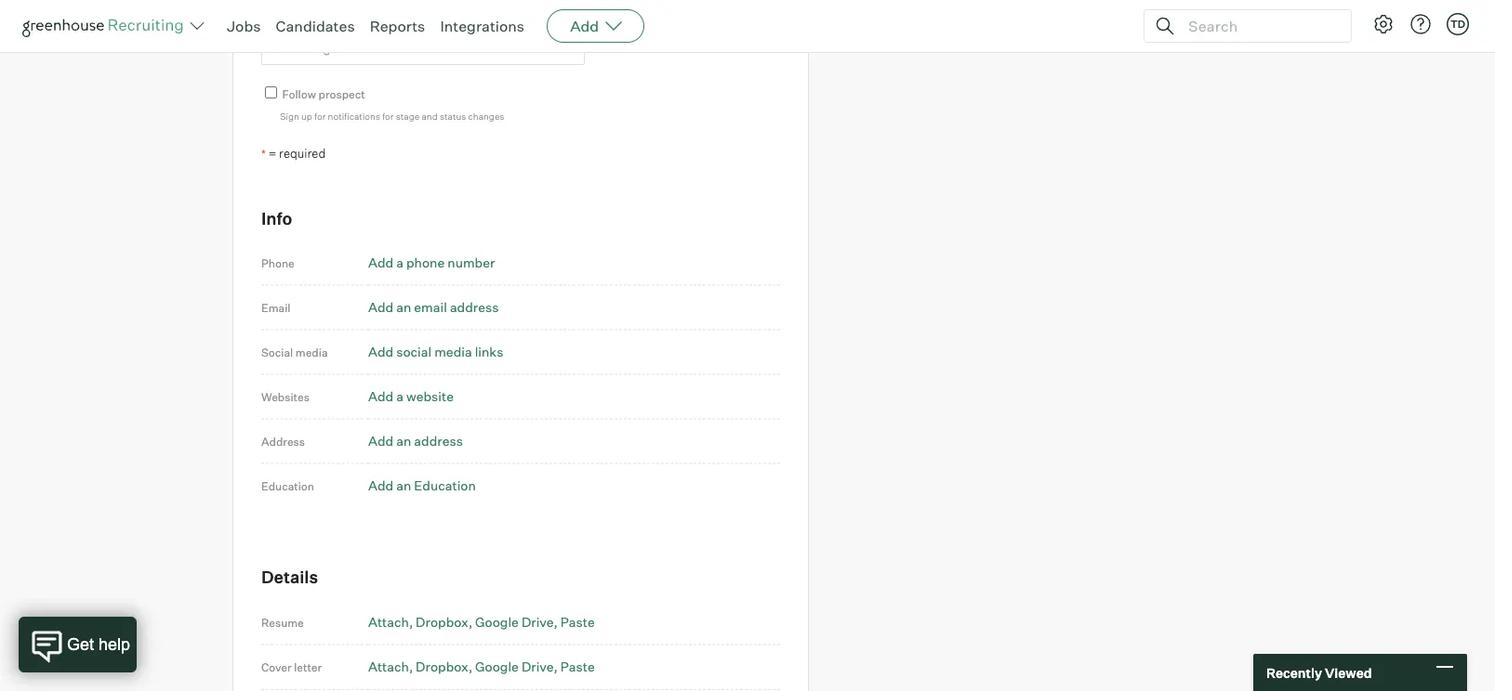 Task type: locate. For each thing, give the bounding box(es) containing it.
google
[[475, 614, 519, 631], [475, 659, 519, 676]]

add inside popup button
[[570, 17, 599, 35]]

2 attach dropbox google drive paste from the top
[[368, 659, 595, 676]]

email
[[261, 301, 291, 315]]

recently
[[1267, 665, 1322, 681]]

media
[[434, 344, 472, 360], [296, 345, 328, 359]]

add an address link
[[368, 433, 463, 449]]

address down website
[[414, 433, 463, 449]]

add for add social media links
[[368, 344, 394, 360]]

follow prospect
[[282, 87, 365, 101]]

add an education link
[[368, 478, 476, 494]]

education down address
[[261, 479, 314, 493]]

1 vertical spatial google drive link
[[475, 659, 558, 676]]

1 vertical spatial drive
[[522, 659, 554, 676]]

1 vertical spatial dropbox link
[[416, 659, 473, 676]]

td button
[[1443, 9, 1473, 39]]

drive for cover letter
[[522, 659, 554, 676]]

1 paste from the top
[[560, 614, 595, 631]]

google for cover letter
[[475, 659, 519, 676]]

add a website
[[368, 389, 454, 405]]

candidate tags
[[261, 12, 343, 26]]

dropbox
[[416, 614, 469, 631], [416, 659, 469, 676]]

social
[[261, 345, 293, 359]]

2 attach from the top
[[368, 659, 409, 676]]

0 vertical spatial a
[[396, 255, 404, 271]]

an down add a website link
[[396, 433, 411, 449]]

cover letter
[[261, 661, 322, 675]]

add social media links link
[[368, 344, 503, 360]]

add
[[570, 17, 599, 35], [368, 255, 394, 271], [368, 299, 394, 316], [368, 344, 394, 360], [368, 389, 394, 405], [368, 433, 394, 449], [368, 478, 394, 494]]

address
[[450, 299, 499, 316], [414, 433, 463, 449]]

google drive link for resume
[[475, 614, 558, 631]]

0 vertical spatial paste link
[[560, 614, 595, 631]]

paste link
[[560, 614, 595, 631], [560, 659, 595, 676]]

0 vertical spatial google
[[475, 614, 519, 631]]

notifications
[[328, 111, 380, 122]]

1 paste link from the top
[[560, 614, 595, 631]]

drive
[[522, 614, 554, 631], [522, 659, 554, 676]]

reports
[[370, 17, 425, 35]]

0 vertical spatial google drive link
[[475, 614, 558, 631]]

tags
[[317, 12, 343, 26]]

for left stage
[[382, 111, 394, 122]]

dropbox link
[[416, 614, 473, 631], [416, 659, 473, 676]]

dropbox link for resume
[[416, 614, 473, 631]]

email
[[414, 299, 447, 316]]

1 an from the top
[[396, 299, 411, 316]]

0 vertical spatial dropbox
[[416, 614, 469, 631]]

1 vertical spatial attach dropbox google drive paste
[[368, 659, 595, 676]]

2 a from the top
[[396, 389, 404, 405]]

1 attach from the top
[[368, 614, 409, 631]]

configure image
[[1373, 13, 1395, 35]]

1 drive from the top
[[522, 614, 554, 631]]

info
[[261, 208, 292, 229]]

2 vertical spatial an
[[396, 478, 411, 494]]

2 drive from the top
[[522, 659, 554, 676]]

paste for cover letter
[[560, 659, 595, 676]]

1 attach dropbox google drive paste from the top
[[368, 614, 595, 631]]

add a phone number link
[[368, 255, 495, 271]]

0 vertical spatial attach
[[368, 614, 409, 631]]

2 paste link from the top
[[560, 659, 595, 676]]

social media
[[261, 345, 328, 359]]

a
[[396, 255, 404, 271], [396, 389, 404, 405]]

0 vertical spatial drive
[[522, 614, 554, 631]]

links
[[475, 344, 503, 360]]

add an email address link
[[368, 299, 499, 316]]

integrations
[[440, 17, 525, 35]]

google drive link
[[475, 614, 558, 631], [475, 659, 558, 676]]

attach link for cover letter
[[368, 659, 413, 676]]

1 google drive link from the top
[[475, 614, 558, 631]]

attach dropbox google drive paste
[[368, 614, 595, 631], [368, 659, 595, 676]]

add social media links
[[368, 344, 503, 360]]

0 vertical spatial dropbox link
[[416, 614, 473, 631]]

add an address
[[368, 433, 463, 449]]

address right email
[[450, 299, 499, 316]]

add a website link
[[368, 389, 454, 405]]

None text field
[[262, 33, 579, 63]]

1 a from the top
[[396, 255, 404, 271]]

add an email address
[[368, 299, 499, 316]]

1 dropbox from the top
[[416, 614, 469, 631]]

a for phone
[[396, 255, 404, 271]]

1 vertical spatial dropbox
[[416, 659, 469, 676]]

greenhouse recruiting image
[[22, 15, 190, 37]]

attach link
[[368, 614, 413, 631], [368, 659, 413, 676]]

an
[[396, 299, 411, 316], [396, 433, 411, 449], [396, 478, 411, 494]]

paste link for cover letter
[[560, 659, 595, 676]]

1 vertical spatial paste
[[560, 659, 595, 676]]

letter
[[294, 661, 322, 675]]

for
[[314, 111, 326, 122], [382, 111, 394, 122]]

1 vertical spatial google
[[475, 659, 519, 676]]

1 vertical spatial paste link
[[560, 659, 595, 676]]

*
[[261, 146, 266, 160]]

an down add an address
[[396, 478, 411, 494]]

2 an from the top
[[396, 433, 411, 449]]

paste
[[560, 614, 595, 631], [560, 659, 595, 676]]

candidates
[[276, 17, 355, 35]]

number
[[448, 255, 495, 271]]

2 google from the top
[[475, 659, 519, 676]]

0 vertical spatial attach dropbox google drive paste
[[368, 614, 595, 631]]

0 vertical spatial paste
[[560, 614, 595, 631]]

google for resume
[[475, 614, 519, 631]]

1 google from the top
[[475, 614, 519, 631]]

an left email
[[396, 299, 411, 316]]

education down add an address
[[414, 478, 476, 494]]

1 vertical spatial attach
[[368, 659, 409, 676]]

0 horizontal spatial for
[[314, 111, 326, 122]]

2 dropbox link from the top
[[416, 659, 473, 676]]

0 vertical spatial an
[[396, 299, 411, 316]]

1 attach link from the top
[[368, 614, 413, 631]]

media left "links"
[[434, 344, 472, 360]]

2 google drive link from the top
[[475, 659, 558, 676]]

sign
[[280, 111, 299, 122]]

dropbox for cover letter
[[416, 659, 469, 676]]

add for add an email address
[[368, 299, 394, 316]]

a left phone
[[396, 255, 404, 271]]

1 vertical spatial a
[[396, 389, 404, 405]]

an for address
[[396, 433, 411, 449]]

1 vertical spatial attach link
[[368, 659, 413, 676]]

2 attach link from the top
[[368, 659, 413, 676]]

1 vertical spatial an
[[396, 433, 411, 449]]

2 paste from the top
[[560, 659, 595, 676]]

for right up
[[314, 111, 326, 122]]

education
[[414, 478, 476, 494], [261, 479, 314, 493]]

websites
[[261, 390, 310, 404]]

1 horizontal spatial for
[[382, 111, 394, 122]]

1 for from the left
[[314, 111, 326, 122]]

phone
[[406, 255, 445, 271]]

1 dropbox link from the top
[[416, 614, 473, 631]]

3 an from the top
[[396, 478, 411, 494]]

media right social
[[296, 345, 328, 359]]

td button
[[1447, 13, 1469, 35]]

attach
[[368, 614, 409, 631], [368, 659, 409, 676]]

attach link for resume
[[368, 614, 413, 631]]

a left website
[[396, 389, 404, 405]]

2 dropbox from the top
[[416, 659, 469, 676]]

0 vertical spatial address
[[450, 299, 499, 316]]

social
[[396, 344, 432, 360]]

viewed
[[1325, 665, 1372, 681]]

an for email
[[396, 299, 411, 316]]

attach dropbox google drive paste for cover letter
[[368, 659, 595, 676]]

0 horizontal spatial media
[[296, 345, 328, 359]]

jobs
[[227, 17, 261, 35]]

Search text field
[[1184, 13, 1334, 40]]

0 vertical spatial attach link
[[368, 614, 413, 631]]

add an education
[[368, 478, 476, 494]]

status
[[440, 111, 466, 122]]



Task type: vqa. For each thing, say whether or not it's contained in the screenshot.


Task type: describe. For each thing, give the bounding box(es) containing it.
add for add a phone number
[[368, 255, 394, 271]]

required
[[279, 145, 326, 160]]

website
[[406, 389, 454, 405]]

add for add a website
[[368, 389, 394, 405]]

add a phone number
[[368, 255, 495, 271]]

paste for resume
[[560, 614, 595, 631]]

up
[[301, 111, 312, 122]]

a for website
[[396, 389, 404, 405]]

and
[[422, 111, 438, 122]]

recently viewed
[[1267, 665, 1372, 681]]

integrations link
[[440, 17, 525, 35]]

add for add an address
[[368, 433, 394, 449]]

attach for cover letter
[[368, 659, 409, 676]]

1 horizontal spatial media
[[434, 344, 472, 360]]

stage
[[396, 111, 420, 122]]

1 vertical spatial address
[[414, 433, 463, 449]]

cover
[[261, 661, 292, 675]]

resume
[[261, 616, 304, 630]]

1 horizontal spatial education
[[414, 478, 476, 494]]

attach for resume
[[368, 614, 409, 631]]

google drive link for cover letter
[[475, 659, 558, 676]]

candidate
[[261, 12, 315, 26]]

attach dropbox google drive paste for resume
[[368, 614, 595, 631]]

2 for from the left
[[382, 111, 394, 122]]

jobs link
[[227, 17, 261, 35]]

dropbox link for cover letter
[[416, 659, 473, 676]]

Follow prospect checkbox
[[265, 86, 277, 98]]

td
[[1451, 18, 1466, 30]]

reports link
[[370, 17, 425, 35]]

paste link for resume
[[560, 614, 595, 631]]

an for education
[[396, 478, 411, 494]]

* = required
[[261, 145, 326, 160]]

details
[[261, 567, 318, 588]]

follow
[[282, 87, 316, 101]]

drive for resume
[[522, 614, 554, 631]]

prospect
[[318, 87, 365, 101]]

sign up for notifications for stage and status changes
[[280, 111, 504, 122]]

add button
[[547, 9, 645, 43]]

add for add
[[570, 17, 599, 35]]

0 horizontal spatial education
[[261, 479, 314, 493]]

add for add an education
[[368, 478, 394, 494]]

candidates link
[[276, 17, 355, 35]]

address
[[261, 435, 305, 449]]

dropbox for resume
[[416, 614, 469, 631]]

=
[[268, 145, 276, 160]]

changes
[[468, 111, 504, 122]]

phone
[[261, 256, 295, 270]]



